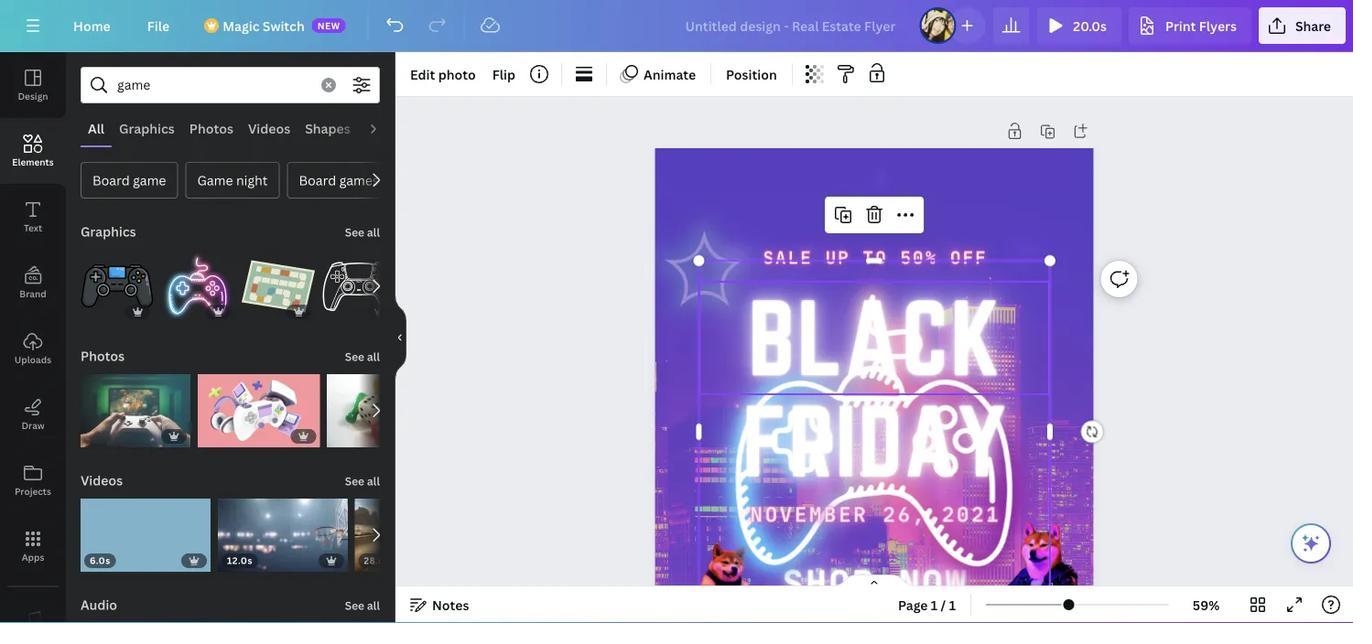 Task type: locate. For each thing, give the bounding box(es) containing it.
all down 28.0s
[[367, 598, 380, 613]]

sale
[[763, 247, 813, 268]]

1
[[931, 596, 938, 614], [949, 596, 956, 614]]

0 horizontal spatial audio button
[[79, 587, 119, 623]]

1 vertical spatial videos button
[[79, 462, 125, 499]]

audio button right shapes
[[358, 111, 409, 146]]

2 board from the left
[[299, 172, 336, 189]]

videos
[[248, 119, 290, 137], [81, 472, 123, 489]]

game night
[[197, 172, 268, 189]]

shop now
[[782, 561, 968, 604]]

1 vertical spatial audio
[[81, 596, 117, 614]]

3 see all button from the top
[[343, 462, 382, 499]]

1 all from the top
[[367, 225, 380, 240]]

see down games
[[345, 225, 364, 240]]

see all button down 'gaming pieces' image
[[343, 462, 382, 499]]

see down 'gaming pieces' image
[[345, 474, 364, 489]]

all down 'gaming pieces' image
[[367, 474, 380, 489]]

position button
[[719, 60, 784, 89]]

see all button down games
[[343, 213, 382, 250]]

see all button for videos
[[343, 462, 382, 499]]

0 horizontal spatial videos button
[[79, 462, 125, 499]]

0 horizontal spatial photos
[[81, 347, 125, 365]]

photos up person playing video game with controller image
[[81, 347, 125, 365]]

1 vertical spatial graphics
[[81, 223, 136, 240]]

file
[[147, 17, 170, 34]]

animate
[[644, 65, 696, 83]]

gaming pieces image
[[327, 374, 425, 448]]

position
[[726, 65, 777, 83]]

see all down games
[[345, 225, 380, 240]]

board
[[92, 172, 130, 189], [299, 172, 336, 189]]

4 see all from the top
[[345, 598, 380, 613]]

audio button
[[358, 111, 409, 146], [79, 587, 119, 623]]

26,
[[883, 502, 927, 527]]

board left games
[[299, 172, 336, 189]]

0 vertical spatial photos
[[189, 119, 233, 137]]

1 see all from the top
[[345, 225, 380, 240]]

hide image
[[395, 294, 406, 382]]

3 see all from the top
[[345, 474, 380, 489]]

0 horizontal spatial photos button
[[79, 338, 126, 374]]

see all button left hide image
[[343, 338, 382, 374]]

1 horizontal spatial photos button
[[182, 111, 241, 146]]

see all button down 28.0s
[[343, 587, 382, 623]]

3 see from the top
[[345, 474, 364, 489]]

edit photo
[[410, 65, 476, 83]]

notes button
[[403, 591, 476, 620]]

see all
[[345, 225, 380, 240], [345, 349, 380, 364], [345, 474, 380, 489], [345, 598, 380, 613]]

1 horizontal spatial videos button
[[241, 111, 298, 146]]

edit photo button
[[403, 60, 483, 89]]

night
[[236, 172, 268, 189]]

videos button right projects button at the bottom
[[79, 462, 125, 499]]

1 horizontal spatial audio button
[[358, 111, 409, 146]]

audio button down 6.0s on the left
[[79, 587, 119, 623]]

flyers
[[1199, 17, 1237, 34]]

59% button
[[1176, 591, 1236, 620]]

1 1 from the left
[[931, 596, 938, 614]]

videos right projects button at the bottom
[[81, 472, 123, 489]]

1 vertical spatial videos
[[81, 472, 123, 489]]

print
[[1165, 17, 1196, 34]]

set of game neon image
[[161, 250, 234, 323]]

see down 28.0s
[[345, 598, 364, 613]]

canva assistant image
[[1300, 533, 1322, 555]]

see
[[345, 225, 364, 240], [345, 349, 364, 364], [345, 474, 364, 489], [345, 598, 364, 613]]

november
[[750, 502, 868, 527]]

november 26, 2021
[[750, 502, 1001, 527]]

graphics
[[119, 119, 175, 137], [81, 223, 136, 240]]

Search elements search field
[[117, 68, 310, 103]]

all for graphics
[[367, 225, 380, 240]]

audio down 6.0s on the left
[[81, 596, 117, 614]]

shop
[[782, 561, 875, 604]]

2021
[[942, 502, 1001, 527]]

projects
[[15, 485, 51, 498]]

audio right shapes button
[[365, 119, 402, 137]]

videos button
[[241, 111, 298, 146], [79, 462, 125, 499]]

50%
[[900, 247, 938, 268]]

0 vertical spatial audio button
[[358, 111, 409, 146]]

1 vertical spatial photos
[[81, 347, 125, 365]]

see all button
[[343, 213, 382, 250], [343, 338, 382, 374], [343, 462, 382, 499], [343, 587, 382, 623]]

0 horizontal spatial audio
[[81, 596, 117, 614]]

see left hide image
[[345, 349, 364, 364]]

page
[[898, 596, 928, 614]]

apps button
[[0, 514, 66, 580]]

0 vertical spatial videos button
[[241, 111, 298, 146]]

graphics down board game
[[81, 223, 136, 240]]

graphics button down board game
[[79, 213, 138, 250]]

0 vertical spatial graphics
[[119, 119, 175, 137]]

photos
[[189, 119, 233, 137], [81, 347, 125, 365]]

switch
[[263, 17, 305, 34]]

videos button up night
[[241, 111, 298, 146]]

2 see all from the top
[[345, 349, 380, 364]]

brand button
[[0, 250, 66, 316]]

0 vertical spatial photos button
[[182, 111, 241, 146]]

shapes button
[[298, 111, 358, 146]]

photos button
[[182, 111, 241, 146], [79, 338, 126, 374]]

0 horizontal spatial 1
[[931, 596, 938, 614]]

videos up night
[[248, 119, 290, 137]]

20.0s button
[[1037, 7, 1121, 44]]

see all left hide image
[[345, 349, 380, 364]]

4 all from the top
[[367, 598, 380, 613]]

1 horizontal spatial board
[[299, 172, 336, 189]]

share
[[1295, 17, 1331, 34]]

all down games
[[367, 225, 380, 240]]

photos down search elements search field
[[189, 119, 233, 137]]

see all down 28.0s
[[345, 598, 380, 613]]

0 vertical spatial audio
[[365, 119, 402, 137]]

4 see all button from the top
[[343, 587, 382, 623]]

6.0s
[[90, 555, 111, 567]]

1 vertical spatial audio button
[[79, 587, 119, 623]]

2 all from the top
[[367, 349, 380, 364]]

board left 'game'
[[92, 172, 130, 189]]

design
[[18, 90, 48, 102]]

see all button for audio
[[343, 587, 382, 623]]

share button
[[1259, 7, 1346, 44]]

group
[[81, 239, 154, 323], [161, 239, 234, 323], [242, 250, 315, 323], [322, 250, 396, 323], [81, 363, 190, 448], [198, 363, 320, 448], [327, 374, 425, 448]]

graphics right all button
[[119, 119, 175, 137]]

all
[[367, 225, 380, 240], [367, 349, 380, 364], [367, 474, 380, 489], [367, 598, 380, 613]]

1 board from the left
[[92, 172, 130, 189]]

1 horizontal spatial 1
[[949, 596, 956, 614]]

board map game image
[[242, 250, 315, 323]]

all for audio
[[367, 598, 380, 613]]

1 see from the top
[[345, 225, 364, 240]]

all left hide image
[[367, 349, 380, 364]]

2 see all button from the top
[[343, 338, 382, 374]]

2 see from the top
[[345, 349, 364, 364]]

photos button down search elements search field
[[182, 111, 241, 146]]

4 see from the top
[[345, 598, 364, 613]]

colorful video game controller, headphones and game consoles image
[[198, 374, 320, 448]]

page 1 / 1
[[898, 596, 956, 614]]

graphics button
[[112, 111, 182, 146], [79, 213, 138, 250]]

1 vertical spatial photos button
[[79, 338, 126, 374]]

game night button
[[185, 162, 280, 199]]

audio
[[365, 119, 402, 137], [81, 596, 117, 614]]

see all down 'gaming pieces' image
[[345, 474, 380, 489]]

home link
[[59, 7, 125, 44]]

1 horizontal spatial videos
[[248, 119, 290, 137]]

1 vertical spatial graphics button
[[79, 213, 138, 250]]

12.0s group
[[218, 488, 347, 572]]

0 horizontal spatial board
[[92, 172, 130, 189]]

3 all from the top
[[367, 474, 380, 489]]

1 see all button from the top
[[343, 213, 382, 250]]

graphics button right all
[[112, 111, 182, 146]]

off
[[950, 247, 988, 268]]

1 left / at the right of page
[[931, 596, 938, 614]]

photos button right uploads
[[79, 338, 126, 374]]

0 horizontal spatial videos
[[81, 472, 123, 489]]

magic switch
[[223, 17, 305, 34]]

see for audio
[[345, 598, 364, 613]]

1 right / at the right of page
[[949, 596, 956, 614]]



Task type: describe. For each thing, give the bounding box(es) containing it.
/
[[941, 596, 946, 614]]

1 horizontal spatial audio
[[365, 119, 402, 137]]

main menu bar
[[0, 0, 1353, 52]]

now
[[899, 561, 968, 604]]

side panel tab list
[[0, 52, 66, 623]]

apps
[[22, 551, 44, 563]]

to
[[863, 247, 888, 268]]

up
[[825, 247, 850, 268]]

friday
[[743, 388, 1008, 494]]

board game button
[[81, 162, 178, 199]]

sale up to 50% off
[[763, 247, 988, 268]]

1 horizontal spatial photos
[[189, 119, 233, 137]]

59%
[[1193, 596, 1220, 614]]

see for videos
[[345, 474, 364, 489]]

board games button
[[287, 162, 391, 199]]

elements button
[[0, 118, 66, 184]]

elements
[[12, 156, 54, 168]]

print flyers
[[1165, 17, 1237, 34]]

2 1 from the left
[[949, 596, 956, 614]]

12.0s
[[227, 555, 252, 567]]

0 vertical spatial videos
[[248, 119, 290, 137]]

text
[[24, 222, 42, 234]]

0 vertical spatial graphics button
[[112, 111, 182, 146]]

see for photos
[[345, 349, 364, 364]]

video game console icon image
[[81, 250, 154, 323]]

uploads
[[15, 353, 51, 366]]

see for graphics
[[345, 225, 364, 240]]

flip
[[492, 65, 515, 83]]

file button
[[133, 7, 184, 44]]

all
[[88, 119, 104, 137]]

all for photos
[[367, 349, 380, 364]]

game
[[197, 172, 233, 189]]

see all button for graphics
[[343, 213, 382, 250]]

photo
[[438, 65, 476, 83]]

games
[[339, 172, 379, 189]]

all button
[[81, 111, 112, 146]]

person playing video game with controller image
[[81, 374, 190, 448]]

see all for audio
[[345, 598, 380, 613]]

brand
[[19, 287, 46, 300]]

board for board game
[[92, 172, 130, 189]]

see all button for photos
[[343, 338, 382, 374]]

all for videos
[[367, 474, 380, 489]]

see all for photos
[[345, 349, 380, 364]]

animate button
[[614, 60, 703, 89]]

board for board games
[[299, 172, 336, 189]]

magic
[[223, 17, 260, 34]]

print flyers button
[[1129, 7, 1251, 44]]

draw
[[21, 419, 44, 432]]

notes
[[432, 596, 469, 614]]

design button
[[0, 52, 66, 118]]

edit
[[410, 65, 435, 83]]

28.0s
[[364, 555, 390, 567]]

game
[[133, 172, 166, 189]]

board game
[[92, 172, 166, 189]]

flip button
[[485, 60, 523, 89]]

Design title text field
[[671, 7, 912, 44]]

black
[[748, 282, 1002, 394]]

text button
[[0, 184, 66, 250]]

show pages image
[[830, 574, 918, 589]]

new
[[317, 19, 340, 32]]

see all for graphics
[[345, 225, 380, 240]]

28.0s group
[[355, 499, 485, 572]]

see all for videos
[[345, 474, 380, 489]]

20.0s
[[1073, 17, 1107, 34]]

home
[[73, 17, 111, 34]]

projects button
[[0, 448, 66, 514]]

6.0s group
[[81, 488, 210, 572]]

uploads button
[[0, 316, 66, 382]]

shapes
[[305, 119, 350, 137]]

draw button
[[0, 382, 66, 448]]

board games
[[299, 172, 379, 189]]



Task type: vqa. For each thing, say whether or not it's contained in the screenshot.
first 6 from the left
no



